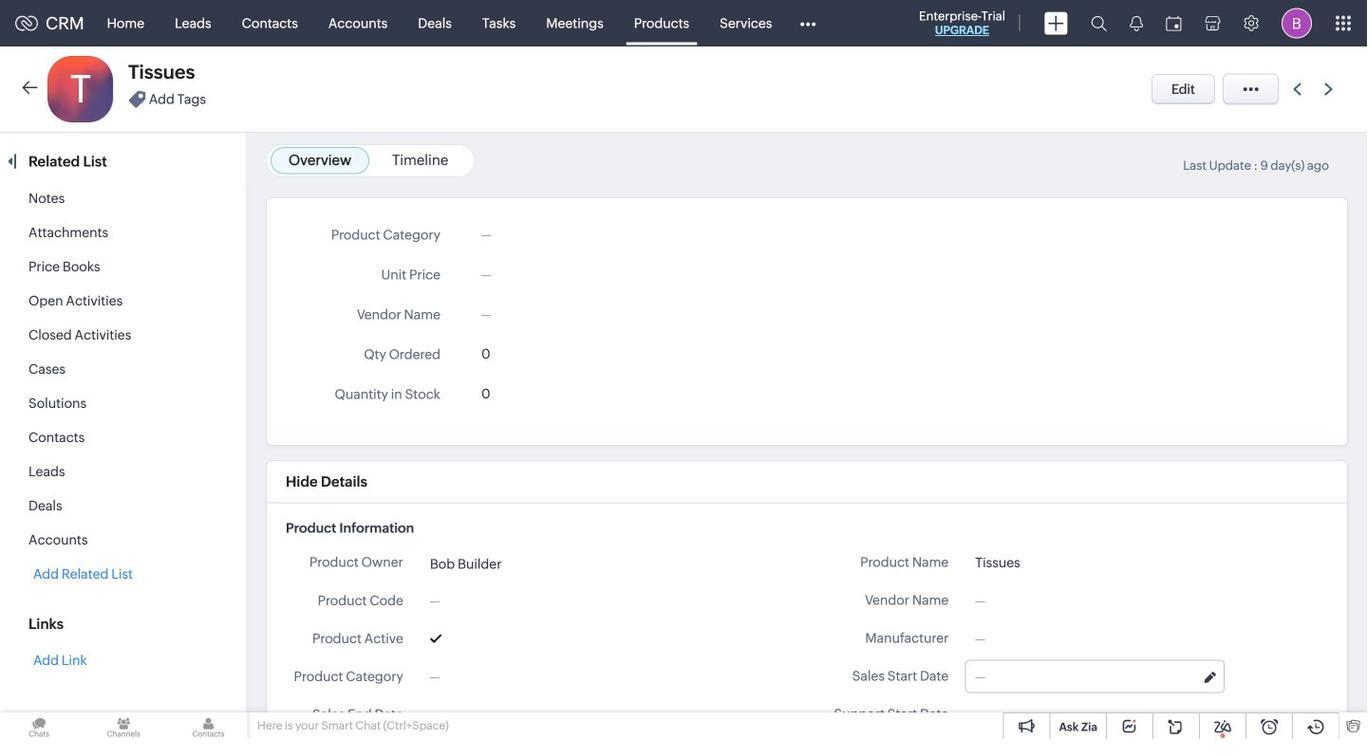 Task type: vqa. For each thing, say whether or not it's contained in the screenshot.
'Email'
no



Task type: locate. For each thing, give the bounding box(es) containing it.
signals element
[[1119, 0, 1155, 47]]

create menu image
[[1045, 12, 1069, 35]]

profile image
[[1282, 8, 1313, 38]]

channels image
[[85, 713, 163, 740]]

search element
[[1080, 0, 1119, 47]]

next record image
[[1325, 83, 1337, 95]]

profile element
[[1271, 0, 1324, 46]]



Task type: describe. For each thing, give the bounding box(es) containing it.
signals image
[[1130, 15, 1144, 31]]

logo image
[[15, 16, 38, 31]]

create menu element
[[1033, 0, 1080, 46]]

contacts image
[[169, 713, 248, 740]]

Other Modules field
[[788, 8, 829, 38]]

search image
[[1091, 15, 1107, 31]]

previous record image
[[1294, 83, 1302, 95]]

calendar image
[[1166, 16, 1183, 31]]

chats image
[[0, 713, 78, 740]]



